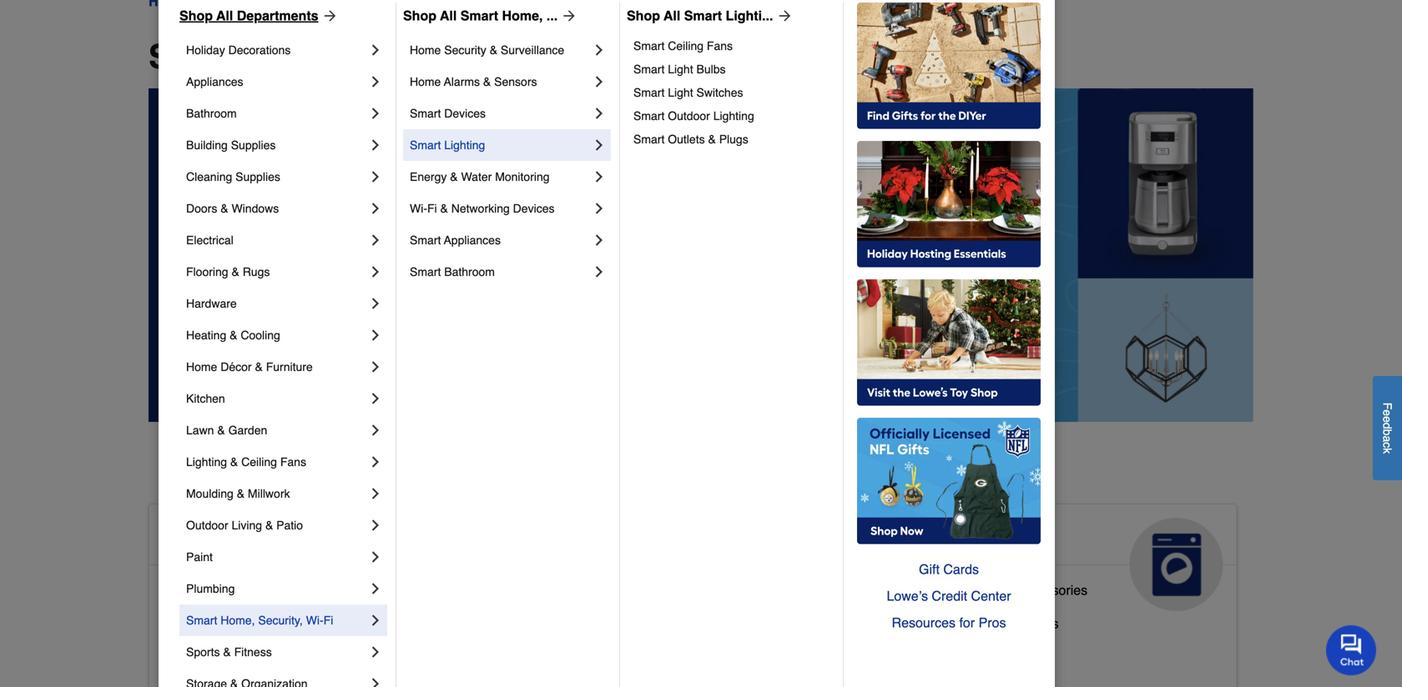 Task type: locate. For each thing, give the bounding box(es) containing it.
appliances link up chillers
[[893, 505, 1237, 612]]

supplies for cleaning supplies
[[235, 170, 280, 184]]

2 vertical spatial bathroom
[[230, 583, 288, 598]]

2 vertical spatial appliances
[[906, 525, 1031, 552]]

home
[[410, 43, 441, 57], [410, 75, 441, 88], [186, 361, 217, 374], [291, 525, 356, 552], [278, 650, 313, 665]]

e up d
[[1381, 410, 1394, 416]]

1 vertical spatial appliances
[[444, 234, 501, 247]]

bathroom up smart home, security, wi-fi
[[230, 583, 288, 598]]

flooring & rugs link
[[186, 256, 367, 288]]

smart light bulbs link
[[633, 58, 831, 81]]

2 horizontal spatial appliances
[[906, 525, 1031, 552]]

home, left ...
[[502, 8, 543, 23]]

entry
[[230, 650, 261, 665]]

outdoor inside 'outdoor living & patio' link
[[186, 519, 228, 532]]

...
[[547, 8, 558, 23]]

departments up holiday decorations link
[[237, 8, 318, 23]]

devices
[[444, 107, 486, 120], [513, 202, 555, 215]]

supplies for livestock supplies
[[594, 610, 645, 625]]

chevron right image for paint
[[367, 549, 384, 566]]

f
[[1381, 403, 1394, 410]]

smart inside smart ceiling fans link
[[633, 39, 665, 53]]

0 vertical spatial home,
[[502, 8, 543, 23]]

smart inside smart light bulbs link
[[633, 63, 665, 76]]

supplies up windows
[[235, 170, 280, 184]]

1 horizontal spatial arrow right image
[[558, 8, 578, 24]]

0 vertical spatial light
[[668, 63, 693, 76]]

smart inside 'smart lighting' link
[[410, 139, 441, 152]]

outdoor living & patio
[[186, 519, 303, 532]]

home, inside smart home, security, wi-fi link
[[221, 614, 255, 628]]

lighting up water
[[444, 139, 485, 152]]

moulding
[[186, 487, 234, 501]]

pet inside animal & pet care
[[642, 525, 679, 552]]

pet beds, houses, & furniture link
[[535, 639, 715, 673]]

1 vertical spatial devices
[[513, 202, 555, 215]]

doors
[[186, 202, 217, 215]]

1 vertical spatial wi-
[[306, 614, 324, 628]]

smart down smart light bulbs
[[633, 86, 665, 99]]

0 horizontal spatial appliances link
[[186, 66, 367, 98]]

all inside shop all smart lighti... link
[[664, 8, 680, 23]]

smart down smart appliances
[[410, 265, 441, 279]]

appliance
[[906, 583, 965, 598]]

lighting up plugs
[[713, 109, 754, 123]]

chevron right image for lawn & garden
[[367, 422, 384, 439]]

resources for pros link
[[857, 610, 1041, 637]]

shop up home security & surveillance at the top left of page
[[403, 8, 436, 23]]

accessible down accessible bedroom link
[[163, 650, 227, 665]]

appliances down holiday
[[186, 75, 243, 88]]

1 light from the top
[[668, 63, 693, 76]]

smart inside smart outdoor lighting link
[[633, 109, 665, 123]]

sports & fitness link
[[186, 637, 367, 668]]

shop
[[179, 8, 213, 23], [403, 8, 436, 23], [627, 8, 660, 23]]

appliance parts & accessories
[[906, 583, 1088, 598]]

0 horizontal spatial shop
[[179, 8, 213, 23]]

outdoor down smart light switches
[[668, 109, 710, 123]]

wi- down 'energy'
[[410, 202, 427, 215]]

all for shop all smart lighti...
[[664, 8, 680, 23]]

arrow right image up the surveillance
[[558, 8, 578, 24]]

0 horizontal spatial ceiling
[[241, 456, 277, 469]]

0 horizontal spatial devices
[[444, 107, 486, 120]]

3 shop from the left
[[627, 8, 660, 23]]

departments up smart devices
[[292, 38, 496, 76]]

appliances up cards
[[906, 525, 1031, 552]]

0 vertical spatial bathroom
[[186, 107, 237, 120]]

1 vertical spatial ceiling
[[241, 456, 277, 469]]

bathroom down smart appliances
[[444, 265, 495, 279]]

arrow right image inside shop all departments link
[[318, 8, 338, 24]]

arrow right image
[[318, 8, 338, 24], [558, 8, 578, 24]]

chevron right image for smart devices
[[591, 105, 608, 122]]

hardware
[[186, 297, 237, 310]]

electrical
[[186, 234, 234, 247]]

1 horizontal spatial furniture
[[662, 643, 715, 658]]

home inside accessible entry & home link
[[278, 650, 313, 665]]

1 vertical spatial outdoor
[[186, 519, 228, 532]]

smart inside "smart light switches" link
[[633, 86, 665, 99]]

e up b at the right of page
[[1381, 416, 1394, 423]]

0 horizontal spatial fans
[[280, 456, 306, 469]]

1 vertical spatial furniture
[[662, 643, 715, 658]]

1 horizontal spatial home,
[[502, 8, 543, 23]]

chevron right image for outdoor living & patio
[[367, 517, 384, 534]]

chevron right image for cleaning supplies
[[367, 169, 384, 185]]

smart for smart appliances
[[410, 234, 441, 247]]

smart down smart light switches
[[633, 109, 665, 123]]

b
[[1381, 429, 1394, 436]]

4 accessible from the top
[[163, 650, 227, 665]]

smart for smart outdoor lighting
[[633, 109, 665, 123]]

& left cooling
[[230, 329, 237, 342]]

all down shop all departments link
[[241, 38, 283, 76]]

smart up smart light bulbs
[[633, 39, 665, 53]]

0 horizontal spatial outdoor
[[186, 519, 228, 532]]

supplies inside "link"
[[594, 610, 645, 625]]

all up holiday decorations
[[216, 8, 233, 23]]

2 shop from the left
[[403, 8, 436, 23]]

smart up smart ceiling fans
[[684, 8, 722, 23]]

accessible down paint
[[163, 583, 227, 598]]

ceiling up millwork
[[241, 456, 277, 469]]

energy & water monitoring link
[[410, 161, 591, 193]]

resources for pros
[[892, 615, 1006, 631]]

0 vertical spatial furniture
[[266, 361, 313, 374]]

lighti...
[[726, 8, 773, 23]]

smart up sports
[[186, 614, 217, 628]]

wi-fi & networking devices
[[410, 202, 555, 215]]

wi- right security,
[[306, 614, 324, 628]]

security
[[444, 43, 486, 57]]

& right alarms
[[483, 75, 491, 88]]

arrow right image up shop all departments
[[318, 8, 338, 24]]

smart inside the smart devices link
[[410, 107, 441, 120]]

windows
[[232, 202, 279, 215]]

smart inside smart bathroom link
[[410, 265, 441, 279]]

1 horizontal spatial appliances link
[[893, 505, 1237, 612]]

fans up moulding & millwork link
[[280, 456, 306, 469]]

2 horizontal spatial lighting
[[713, 109, 754, 123]]

all inside the shop all smart home, ... link
[[440, 8, 457, 23]]

lighting up moulding
[[186, 456, 227, 469]]

pet beds, houses, & furniture
[[535, 643, 715, 658]]

gift cards
[[919, 562, 979, 578]]

smart
[[460, 8, 498, 23], [684, 8, 722, 23], [633, 39, 665, 53], [633, 63, 665, 76], [633, 86, 665, 99], [410, 107, 441, 120], [633, 109, 665, 123], [633, 133, 665, 146], [410, 139, 441, 152], [410, 234, 441, 247], [410, 265, 441, 279], [186, 614, 217, 628]]

pros
[[979, 615, 1006, 631]]

smart appliances
[[410, 234, 501, 247]]

accessible home image
[[386, 518, 480, 612]]

1 vertical spatial home,
[[221, 614, 255, 628]]

chevron right image for doors & windows
[[367, 200, 384, 217]]

1 horizontal spatial outdoor
[[668, 109, 710, 123]]

wine
[[980, 616, 1010, 632]]

2 arrow right image from the left
[[558, 8, 578, 24]]

smart outlets & plugs link
[[633, 128, 831, 151]]

0 vertical spatial appliances
[[186, 75, 243, 88]]

supplies up cleaning supplies
[[231, 139, 276, 152]]

doors & windows link
[[186, 193, 367, 224]]

smart for smart bathroom
[[410, 265, 441, 279]]

0 horizontal spatial furniture
[[266, 361, 313, 374]]

shop for shop all smart lighti...
[[627, 8, 660, 23]]

accessible up sports
[[163, 616, 227, 632]]

smart up smart lighting at top
[[410, 107, 441, 120]]

0 horizontal spatial pet
[[535, 643, 555, 658]]

gift cards link
[[857, 557, 1041, 583]]

0 vertical spatial ceiling
[[668, 39, 704, 53]]

appliances down "networking" at the top left of the page
[[444, 234, 501, 247]]

home, inside the shop all smart home, ... link
[[502, 8, 543, 23]]

smart up 'energy'
[[410, 139, 441, 152]]

home,
[[502, 8, 543, 23], [221, 614, 255, 628]]

f e e d b a c k button
[[1373, 376, 1402, 481]]

1 vertical spatial departments
[[292, 38, 496, 76]]

smart outdoor lighting link
[[633, 104, 831, 128]]

light down smart ceiling fans
[[668, 63, 693, 76]]

1 vertical spatial supplies
[[235, 170, 280, 184]]

hardware link
[[186, 288, 367, 320]]

light down smart light bulbs
[[668, 86, 693, 99]]

0 vertical spatial wi-
[[410, 202, 427, 215]]

smart outdoor lighting
[[633, 109, 754, 123]]

lighting & ceiling fans link
[[186, 446, 367, 478]]

gift
[[919, 562, 940, 578]]

all for shop all departments
[[216, 8, 233, 23]]

smart inside smart home, security, wi-fi link
[[186, 614, 217, 628]]

arrow right image inside the shop all smart home, ... link
[[558, 8, 578, 24]]

décor
[[221, 361, 252, 374]]

1 horizontal spatial fans
[[707, 39, 733, 53]]

0 vertical spatial appliances link
[[186, 66, 367, 98]]

devices down alarms
[[444, 107, 486, 120]]

smart inside the smart appliances link
[[410, 234, 441, 247]]

1 horizontal spatial fi
[[427, 202, 437, 215]]

accessible bedroom
[[163, 616, 284, 632]]

smart up home security & surveillance at the top left of page
[[460, 8, 498, 23]]

chevron right image for home décor & furniture
[[367, 359, 384, 376]]

pet inside 'link'
[[535, 643, 555, 658]]

0 vertical spatial pet
[[642, 525, 679, 552]]

home inside "home alarms & sensors" link
[[410, 75, 441, 88]]

devices down monitoring
[[513, 202, 555, 215]]

light for bulbs
[[668, 63, 693, 76]]

fi down 'energy'
[[427, 202, 437, 215]]

outdoor
[[668, 109, 710, 123], [186, 519, 228, 532]]

1 vertical spatial appliances link
[[893, 505, 1237, 612]]

0 horizontal spatial home,
[[221, 614, 255, 628]]

chevron right image for bathroom
[[367, 105, 384, 122]]

outdoor down moulding
[[186, 519, 228, 532]]

shop
[[149, 38, 232, 76]]

3 accessible from the top
[[163, 616, 227, 632]]

chevron right image for energy & water monitoring
[[591, 169, 608, 185]]

furniture right houses,
[[662, 643, 715, 658]]

appliances link down decorations
[[186, 66, 367, 98]]

1 horizontal spatial lighting
[[444, 139, 485, 152]]

sports
[[186, 646, 220, 659]]

smart left outlets
[[633, 133, 665, 146]]

shop up holiday
[[179, 8, 213, 23]]

2 horizontal spatial shop
[[627, 8, 660, 23]]

cooling
[[241, 329, 280, 342]]

bathroom up building
[[186, 107, 237, 120]]

chevron right image for home alarms & sensors
[[591, 73, 608, 90]]

home for home décor & furniture
[[186, 361, 217, 374]]

&
[[490, 43, 497, 57], [483, 75, 491, 88], [708, 133, 716, 146], [450, 170, 458, 184], [221, 202, 228, 215], [440, 202, 448, 215], [232, 265, 239, 279], [230, 329, 237, 342], [255, 361, 263, 374], [217, 424, 225, 437], [230, 456, 238, 469], [237, 487, 245, 501], [265, 519, 273, 532], [619, 525, 636, 552], [1004, 583, 1013, 598], [967, 616, 976, 632], [649, 643, 658, 658], [223, 646, 231, 659], [265, 650, 274, 665]]

1 horizontal spatial wi-
[[410, 202, 427, 215]]

0 vertical spatial devices
[[444, 107, 486, 120]]

smart light bulbs
[[633, 63, 726, 76]]

appliances link
[[186, 66, 367, 98], [893, 505, 1237, 612]]

2 light from the top
[[668, 86, 693, 99]]

smart bathroom
[[410, 265, 495, 279]]

0 vertical spatial fi
[[427, 202, 437, 215]]

2 vertical spatial lighting
[[186, 456, 227, 469]]

ceiling up smart light bulbs
[[668, 39, 704, 53]]

doors & windows
[[186, 202, 279, 215]]

departments
[[237, 8, 318, 23], [292, 38, 496, 76]]

1 arrow right image from the left
[[318, 8, 338, 24]]

home inside home décor & furniture link
[[186, 361, 217, 374]]

bathroom
[[186, 107, 237, 120], [444, 265, 495, 279], [230, 583, 288, 598]]

c
[[1381, 442, 1394, 448]]

smart inside the shop all smart home, ... link
[[460, 8, 498, 23]]

accessible for accessible entry & home
[[163, 650, 227, 665]]

1 vertical spatial light
[[668, 86, 693, 99]]

supplies up houses,
[[594, 610, 645, 625]]

smart for smart ceiling fans
[[633, 39, 665, 53]]

& right 'animal'
[[619, 525, 636, 552]]

fi
[[427, 202, 437, 215], [324, 614, 333, 628]]

holiday decorations
[[186, 43, 291, 57]]

shop for shop all departments
[[179, 8, 213, 23]]

smart for smart outlets & plugs
[[633, 133, 665, 146]]

visit the lowe's toy shop. image
[[857, 280, 1041, 406]]

accessible entry & home link
[[163, 646, 313, 679]]

lowe's credit center
[[887, 589, 1011, 604]]

1 horizontal spatial ceiling
[[668, 39, 704, 53]]

smart for smart light bulbs
[[633, 63, 665, 76]]

accessible for accessible bathroom
[[163, 583, 227, 598]]

fi right security,
[[324, 614, 333, 628]]

2 accessible from the top
[[163, 583, 227, 598]]

2 vertical spatial supplies
[[594, 610, 645, 625]]

home inside home security & surveillance 'link'
[[410, 43, 441, 57]]

smart down smart ceiling fans
[[633, 63, 665, 76]]

furniture up kitchen "link"
[[266, 361, 313, 374]]

smart inside the smart outlets & plugs link
[[633, 133, 665, 146]]

accessible home
[[163, 525, 356, 552]]

fi inside smart home, security, wi-fi link
[[324, 614, 333, 628]]

chevron right image
[[367, 42, 384, 58], [591, 42, 608, 58], [367, 105, 384, 122], [591, 105, 608, 122], [367, 137, 384, 154], [591, 232, 608, 249], [367, 264, 384, 280], [591, 264, 608, 280], [367, 359, 384, 376], [367, 454, 384, 471], [367, 486, 384, 502], [367, 517, 384, 534], [367, 581, 384, 598], [367, 613, 384, 629]]

accessible inside "link"
[[163, 525, 285, 552]]

accessories
[[1016, 583, 1088, 598]]

all up smart ceiling fans
[[664, 8, 680, 23]]

0 vertical spatial supplies
[[231, 139, 276, 152]]

home for home alarms & sensors
[[410, 75, 441, 88]]

chevron right image for smart home, security, wi-fi
[[367, 613, 384, 629]]

1 horizontal spatial shop
[[403, 8, 436, 23]]

1 vertical spatial pet
[[535, 643, 555, 658]]

all for shop all smart home, ...
[[440, 8, 457, 23]]

1 horizontal spatial appliances
[[444, 234, 501, 247]]

smart lighting
[[410, 139, 485, 152]]

1 shop from the left
[[179, 8, 213, 23]]

0 horizontal spatial fi
[[324, 614, 333, 628]]

0 vertical spatial outdoor
[[668, 109, 710, 123]]

building supplies link
[[186, 129, 367, 161]]

f e e d b a c k
[[1381, 403, 1394, 454]]

all up 'security'
[[440, 8, 457, 23]]

& left rugs
[[232, 265, 239, 279]]

smart for smart home, security, wi-fi
[[186, 614, 217, 628]]

1 vertical spatial bathroom
[[444, 265, 495, 279]]

smart up smart bathroom
[[410, 234, 441, 247]]

1 horizontal spatial pet
[[642, 525, 679, 552]]

d
[[1381, 423, 1394, 429]]

& right "lawn"
[[217, 424, 225, 437]]

chevron right image
[[367, 73, 384, 90], [591, 73, 608, 90], [591, 137, 608, 154], [367, 169, 384, 185], [591, 169, 608, 185], [367, 200, 384, 217], [591, 200, 608, 217], [367, 232, 384, 249], [367, 295, 384, 312], [367, 327, 384, 344], [367, 391, 384, 407], [367, 422, 384, 439], [367, 549, 384, 566], [367, 644, 384, 661], [367, 676, 384, 688]]

chevron right image for smart lighting
[[591, 137, 608, 154]]

0 vertical spatial fans
[[707, 39, 733, 53]]

enjoy savings year-round. no matter what you're shopping for, find what you need at a great price. image
[[149, 88, 1254, 422]]

1 vertical spatial fi
[[324, 614, 333, 628]]

smart for smart lighting
[[410, 139, 441, 152]]

accessible down moulding
[[163, 525, 285, 552]]

decorations
[[228, 43, 291, 57]]

0 vertical spatial departments
[[237, 8, 318, 23]]

home, down "accessible bathroom" link
[[221, 614, 255, 628]]

fans up bulbs on the top
[[707, 39, 733, 53]]

bulbs
[[696, 63, 726, 76]]

0 horizontal spatial appliances
[[186, 75, 243, 88]]

lawn
[[186, 424, 214, 437]]

cleaning supplies link
[[186, 161, 367, 193]]

& up moulding & millwork
[[230, 456, 238, 469]]

0 horizontal spatial arrow right image
[[318, 8, 338, 24]]

all inside shop all departments link
[[216, 8, 233, 23]]

departments inside shop all departments link
[[237, 8, 318, 23]]

1 accessible from the top
[[163, 525, 285, 552]]

chevron right image for flooring & rugs
[[367, 264, 384, 280]]

smart ceiling fans link
[[633, 34, 831, 58]]

furniture
[[266, 361, 313, 374], [662, 643, 715, 658]]

smart inside shop all smart lighti... link
[[684, 8, 722, 23]]

shop up smart ceiling fans
[[627, 8, 660, 23]]



Task type: vqa. For each thing, say whether or not it's contained in the screenshot.
FLOORING & RUGS link
yes



Task type: describe. For each thing, give the bounding box(es) containing it.
holiday decorations link
[[186, 34, 367, 66]]

& right 'security'
[[490, 43, 497, 57]]

smart outlets & plugs
[[633, 133, 748, 146]]

home alarms & sensors
[[410, 75, 537, 88]]

moulding & millwork
[[186, 487, 290, 501]]

& left water
[[450, 170, 458, 184]]

shop all smart lighti... link
[[627, 6, 793, 26]]

2 e from the top
[[1381, 416, 1394, 423]]

moulding & millwork link
[[186, 478, 367, 510]]

accessible for accessible bedroom
[[163, 616, 227, 632]]

& right the doors
[[221, 202, 228, 215]]

paint link
[[186, 542, 367, 573]]

accessible home link
[[149, 505, 493, 612]]

shop all departments link
[[179, 6, 338, 26]]

chevron right image for kitchen
[[367, 391, 384, 407]]

chevron right image for smart bathroom
[[591, 264, 608, 280]]

holiday
[[186, 43, 225, 57]]

shop for shop all smart home, ...
[[403, 8, 436, 23]]

& right parts
[[1004, 583, 1013, 598]]

heating & cooling link
[[186, 320, 367, 351]]

light for switches
[[668, 86, 693, 99]]

1 e from the top
[[1381, 410, 1394, 416]]

alarms
[[444, 75, 480, 88]]

chevron right image for moulding & millwork
[[367, 486, 384, 502]]

chevron right image for plumbing
[[367, 581, 384, 598]]

building supplies
[[186, 139, 276, 152]]

chevron right image for sports & fitness
[[367, 644, 384, 661]]

for
[[959, 615, 975, 631]]

& right houses,
[[649, 643, 658, 658]]

smart for smart light switches
[[633, 86, 665, 99]]

credit
[[932, 589, 967, 604]]

chat invite button image
[[1326, 625, 1377, 676]]

officially licensed n f l gifts. shop now. image
[[857, 418, 1041, 545]]

chevron right image for lighting & ceiling fans
[[367, 454, 384, 471]]

smart light switches link
[[633, 81, 831, 104]]

livestock
[[535, 610, 590, 625]]

lighting & ceiling fans
[[186, 456, 306, 469]]

& right entry at the left of the page
[[265, 650, 274, 665]]

beverage & wine chillers link
[[906, 613, 1059, 646]]

smart devices link
[[410, 98, 591, 129]]

lawn & garden
[[186, 424, 267, 437]]

chevron right image for appliances
[[367, 73, 384, 90]]

heating & cooling
[[186, 329, 280, 342]]

& up smart appliances
[[440, 202, 448, 215]]

animal
[[535, 525, 613, 552]]

bathroom for accessible bathroom
[[230, 583, 288, 598]]

cleaning supplies
[[186, 170, 280, 184]]

chevron right image for hardware
[[367, 295, 384, 312]]

houses,
[[596, 643, 645, 658]]

outdoor inside smart outdoor lighting link
[[668, 109, 710, 123]]

arrow right image for shop all departments
[[318, 8, 338, 24]]

supplies for building supplies
[[231, 139, 276, 152]]

home for home security & surveillance
[[410, 43, 441, 57]]

fi inside wi-fi & networking devices link
[[427, 202, 437, 215]]

& left patio
[[265, 519, 273, 532]]

plugs
[[719, 133, 748, 146]]

beds,
[[558, 643, 593, 658]]

chevron right image for electrical
[[367, 232, 384, 249]]

bathroom inside 'link'
[[186, 107, 237, 120]]

lowe's
[[887, 589, 928, 604]]

heating
[[186, 329, 226, 342]]

appliances image
[[1130, 518, 1223, 612]]

bathroom link
[[186, 98, 367, 129]]

appliance parts & accessories link
[[906, 579, 1088, 613]]

home inside accessible home "link"
[[291, 525, 356, 552]]

arrow right image for shop all smart home, ...
[[558, 8, 578, 24]]

fitness
[[234, 646, 272, 659]]

plumbing link
[[186, 573, 367, 605]]

sports & fitness
[[186, 646, 272, 659]]

chillers
[[1014, 616, 1059, 632]]

& left plugs
[[708, 133, 716, 146]]

& left pros
[[967, 616, 976, 632]]

resources
[[892, 615, 956, 631]]

shop all smart lighti...
[[627, 8, 773, 23]]

smart for smart devices
[[410, 107, 441, 120]]

home décor & furniture link
[[186, 351, 367, 383]]

flooring & rugs
[[186, 265, 270, 279]]

security,
[[258, 614, 303, 628]]

paint
[[186, 551, 213, 564]]

plumbing
[[186, 583, 235, 596]]

chevron right image for wi-fi & networking devices
[[591, 200, 608, 217]]

smart home, security, wi-fi link
[[186, 605, 367, 637]]

0 vertical spatial lighting
[[713, 109, 754, 123]]

accessible for accessible home
[[163, 525, 285, 552]]

0 horizontal spatial lighting
[[186, 456, 227, 469]]

& right "décor"
[[255, 361, 263, 374]]

animal & pet care link
[[521, 505, 865, 612]]

& left millwork
[[237, 487, 245, 501]]

accessible entry & home
[[163, 650, 313, 665]]

accessible bedroom link
[[163, 613, 284, 646]]

shop all smart home, ...
[[403, 8, 558, 23]]

building
[[186, 139, 228, 152]]

chevron right image for home security & surveillance
[[591, 42, 608, 58]]

home décor & furniture
[[186, 361, 313, 374]]

animal & pet care
[[535, 525, 679, 578]]

patio
[[276, 519, 303, 532]]

chevron right image for holiday decorations
[[367, 42, 384, 58]]

find gifts for the diyer. image
[[857, 3, 1041, 129]]

energy
[[410, 170, 447, 184]]

living
[[232, 519, 262, 532]]

outlets
[[668, 133, 705, 146]]

furniture inside 'link'
[[662, 643, 715, 658]]

smart light switches
[[633, 86, 743, 99]]

smart ceiling fans
[[633, 39, 733, 53]]

departments for shop all departments
[[237, 8, 318, 23]]

animal & pet care image
[[758, 518, 851, 612]]

1 vertical spatial lighting
[[444, 139, 485, 152]]

bathroom for smart bathroom
[[444, 265, 495, 279]]

chevron right image for heating & cooling
[[367, 327, 384, 344]]

garden
[[228, 424, 267, 437]]

water
[[461, 170, 492, 184]]

& inside animal & pet care
[[619, 525, 636, 552]]

millwork
[[248, 487, 290, 501]]

switches
[[696, 86, 743, 99]]

arrow right image
[[773, 8, 793, 24]]

sensors
[[494, 75, 537, 88]]

shop all departments
[[179, 8, 318, 23]]

smart home, security, wi-fi
[[186, 614, 333, 628]]

holiday hosting essentials. image
[[857, 141, 1041, 268]]

rugs
[[243, 265, 270, 279]]

appliances inside the smart appliances link
[[444, 234, 501, 247]]

home security & surveillance
[[410, 43, 564, 57]]

beverage
[[906, 616, 964, 632]]

smart devices
[[410, 107, 486, 120]]

monitoring
[[495, 170, 550, 184]]

chevron right image for smart appliances
[[591, 232, 608, 249]]

shop all smart home, ... link
[[403, 6, 578, 26]]

0 horizontal spatial wi-
[[306, 614, 324, 628]]

chevron right image for building supplies
[[367, 137, 384, 154]]

k
[[1381, 448, 1394, 454]]

1 horizontal spatial devices
[[513, 202, 555, 215]]

departments for shop all departments
[[292, 38, 496, 76]]

& down accessible bedroom link
[[223, 646, 231, 659]]

surveillance
[[501, 43, 564, 57]]

1 vertical spatial fans
[[280, 456, 306, 469]]

livestock supplies link
[[535, 606, 645, 639]]



